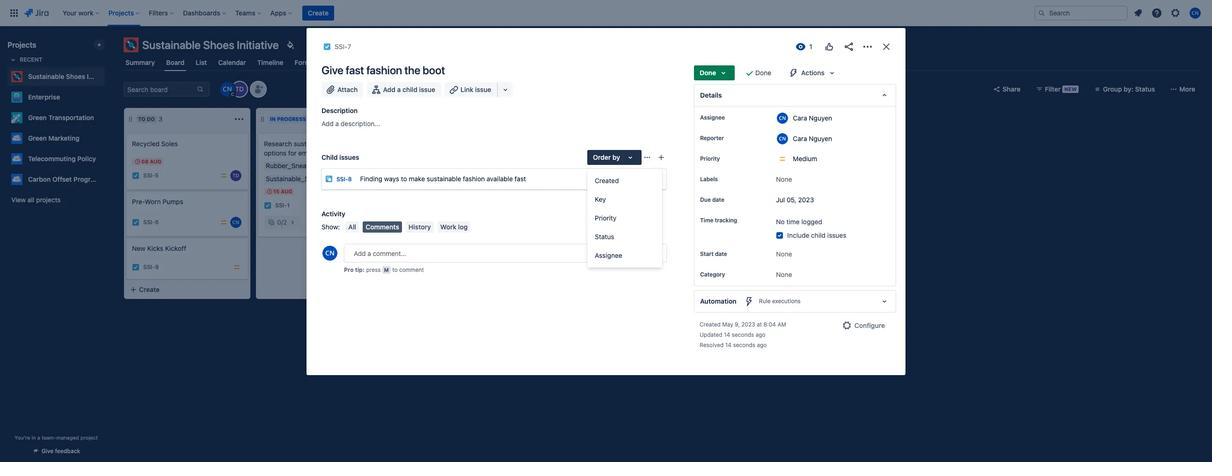 Task type: vqa. For each thing, say whether or not it's contained in the screenshot.
COP-2
no



Task type: describe. For each thing, give the bounding box(es) containing it.
3 none from the top
[[776, 271, 792, 279]]

issue inside button
[[475, 86, 491, 94]]

1 horizontal spatial medium image
[[233, 264, 241, 272]]

description
[[322, 107, 358, 115]]

pre-
[[132, 198, 145, 206]]

give feedback
[[42, 448, 80, 455]]

group containing created
[[587, 169, 662, 268]]

start
[[700, 251, 714, 258]]

shoe
[[330, 140, 345, 148]]

research sustainable shoe options for employees
[[264, 140, 345, 157]]

view all projects link
[[7, 192, 105, 209]]

cara for reporter
[[793, 135, 807, 143]]

issue type: sub-task image
[[325, 176, 333, 183]]

ssi-1
[[275, 202, 290, 209]]

1 vertical spatial ago
[[757, 342, 767, 349]]

offset
[[52, 176, 72, 183]]

worn
[[145, 198, 161, 206]]

link web pages and more image
[[500, 84, 511, 95]]

due
[[700, 197, 711, 204]]

create inside primary element
[[308, 9, 329, 17]]

labels pin to top. only you can see pinned fields. image
[[720, 176, 727, 183]]

search image
[[1038, 9, 1046, 17]]

rule
[[759, 298, 771, 305]]

history button
[[406, 222, 434, 233]]

projects
[[7, 41, 36, 49]]

recycled soles
[[132, 140, 178, 148]]

marketing
[[48, 134, 80, 142]]

0 for 0 / 2
[[277, 219, 281, 227]]

new kicks kickoff
[[132, 245, 186, 253]]

in
[[270, 116, 276, 122]]

view all projects
[[11, 196, 61, 204]]

Add a comment… field
[[344, 244, 667, 263]]

pages
[[325, 59, 344, 66]]

0 horizontal spatial a
[[37, 435, 40, 441]]

you're in a team-managed project
[[15, 435, 98, 441]]

none for start date
[[776, 251, 792, 259]]

ssi-9
[[143, 264, 159, 271]]

issues
[[356, 59, 375, 66]]

category
[[700, 272, 725, 279]]

0 for 0 / 1
[[409, 189, 413, 197]]

1 vertical spatial sustainable shoes initiative
[[28, 73, 113, 81]]

08 aug
[[141, 159, 161, 165]]

view
[[11, 196, 26, 204]]

key button
[[587, 191, 662, 209]]

order
[[593, 154, 611, 161]]

tab list containing board
[[118, 54, 1207, 71]]

progress
[[277, 116, 306, 122]]

available
[[487, 175, 513, 183]]

all
[[348, 223, 356, 231]]

green transportation
[[28, 114, 94, 122]]

ssi-7 for leftmost ssi-7 link
[[335, 43, 351, 51]]

task image for ssi-7
[[396, 172, 404, 180]]

1 horizontal spatial task image
[[323, 43, 331, 51]]

calendar
[[218, 59, 246, 66]]

8:04
[[764, 322, 776, 329]]

vote options: no one has voted for this issue yet. image
[[824, 41, 835, 52]]

add for add a child issue
[[383, 86, 396, 94]]

add a child issue button
[[367, 82, 441, 97]]

due date pin to top. only you can see pinned fields. image
[[726, 197, 734, 204]]

give for give feedback
[[42, 448, 54, 455]]

priority button
[[587, 209, 662, 228]]

created for created
[[595, 177, 619, 185]]

by
[[613, 154, 620, 161]]

actions button
[[783, 66, 843, 81]]

0 horizontal spatial 1
[[287, 202, 290, 209]]

to
[[138, 116, 145, 122]]

0 horizontal spatial create button
[[124, 282, 250, 299]]

done image
[[744, 67, 756, 79]]

priority: medium image
[[604, 175, 614, 184]]

telecommuting policy
[[28, 155, 96, 163]]

ssi-8
[[337, 176, 352, 183]]

employees
[[298, 149, 331, 157]]

green marketing link
[[7, 129, 101, 148]]

updated
[[700, 332, 723, 339]]

0 vertical spatial 14
[[724, 332, 730, 339]]

give for give fast fashion the boot
[[322, 64, 343, 77]]

add a description...
[[322, 120, 380, 128]]

automation
[[700, 298, 737, 306]]

cara nguyen for reporter
[[793, 135, 832, 143]]

08
[[141, 159, 149, 165]]

0 vertical spatial 1
[[415, 189, 418, 197]]

include child issues
[[788, 232, 847, 240]]

08 august 2023 image
[[134, 158, 141, 166]]

primary element
[[6, 0, 1035, 26]]

1 horizontal spatial child
[[811, 232, 826, 240]]

0 horizontal spatial medium image
[[220, 172, 227, 180]]

0 / 1
[[409, 189, 418, 197]]

1 horizontal spatial ssi-7 link
[[407, 172, 422, 180]]

configure
[[855, 322, 885, 330]]

sustainable inside research sustainable shoe options for employees
[[294, 140, 328, 148]]

green for green transportation
[[28, 114, 47, 122]]

create banner
[[0, 0, 1212, 26]]

0 horizontal spatial to
[[392, 267, 398, 274]]

task image for ssi-5
[[132, 172, 139, 180]]

reporter
[[700, 135, 724, 142]]

copy link to issue image
[[349, 43, 357, 50]]

at
[[757, 322, 762, 329]]

9
[[155, 264, 159, 271]]

ssi-6 link
[[143, 219, 159, 227]]

the
[[405, 64, 420, 77]]

soles
[[161, 140, 178, 148]]

0 horizontal spatial fashion
[[366, 64, 402, 77]]

all button
[[346, 222, 359, 233]]

1 vertical spatial seconds
[[733, 342, 756, 349]]

jul
[[776, 196, 785, 204]]

log
[[458, 223, 468, 231]]

link
[[461, 86, 473, 94]]

0 vertical spatial seconds
[[732, 332, 754, 339]]

assignee inside button
[[595, 252, 622, 260]]

show:
[[322, 223, 340, 231]]

0 horizontal spatial issues
[[339, 154, 359, 161]]

attach button
[[322, 82, 363, 97]]

1 vertical spatial sustainable
[[28, 73, 64, 81]]

tariq douglas image
[[230, 170, 242, 182]]

work log
[[440, 223, 468, 231]]

pre-worn pumps
[[132, 198, 183, 206]]

you're
[[15, 435, 30, 441]]

0 horizontal spatial ssi-7 link
[[335, 41, 351, 52]]

carbon offset program
[[28, 176, 100, 183]]

0 vertical spatial initiative
[[237, 38, 279, 51]]

1 vertical spatial cara nguyen image
[[494, 170, 506, 182]]

0 vertical spatial fast
[[346, 64, 364, 77]]

done inside dropdown button
[[700, 69, 716, 77]]

profile image of cara nguyen image
[[323, 246, 338, 261]]

tip:
[[355, 267, 365, 274]]

assignee button
[[587, 247, 662, 265]]

menu bar inside the give fast fashion the boot dialog
[[344, 222, 472, 233]]

reports
[[387, 59, 411, 66]]

executions
[[772, 298, 801, 305]]

projects
[[36, 196, 61, 204]]

collapse recent projects image
[[7, 54, 19, 66]]

may
[[722, 322, 733, 329]]

calendar link
[[216, 54, 248, 71]]

2023 inside the created may 9, 2023 at 8:04 am updated 14 seconds ago resolved 14 seconds ago
[[742, 322, 755, 329]]

give fast fashion the boot dialog
[[307, 28, 906, 376]]

child inside button
[[403, 86, 418, 94]]

finding
[[360, 175, 382, 183]]

created button
[[587, 172, 662, 191]]

done button
[[694, 66, 735, 81]]

1 vertical spatial shoes
[[66, 73, 85, 81]]

date for jul 05, 2023
[[712, 197, 725, 204]]

board link
[[164, 54, 186, 71]]

8
[[348, 176, 352, 183]]

ssi- down kicks
[[143, 264, 155, 271]]

ssi-6
[[143, 219, 159, 226]]

priority inside the give fast fashion the boot dialog
[[700, 155, 720, 162]]

feedback
[[55, 448, 80, 455]]

timeline
[[257, 59, 283, 66]]

ssi-5 link
[[143, 172, 159, 180]]

key
[[595, 196, 606, 204]]

issue actions image
[[644, 154, 651, 161]]

2 horizontal spatial medium image
[[484, 172, 492, 180]]

1 horizontal spatial issues
[[828, 232, 847, 240]]



Task type: locate. For each thing, give the bounding box(es) containing it.
2 vertical spatial none
[[776, 271, 792, 279]]

7 inside the give fast fashion the boot dialog
[[348, 43, 351, 51]]

cara down details element
[[793, 114, 807, 122]]

give down team-
[[42, 448, 54, 455]]

ssi- up 0 / 1
[[407, 172, 419, 179]]

0 vertical spatial date
[[712, 197, 725, 204]]

a right in
[[37, 435, 40, 441]]

menu bar
[[344, 222, 472, 233]]

2 issue from the left
[[475, 86, 491, 94]]

priority up status
[[595, 214, 617, 222]]

ssi- inside "link"
[[143, 172, 155, 179]]

list
[[196, 59, 207, 66]]

cara nguyen image
[[220, 82, 235, 97], [494, 170, 506, 182], [230, 217, 242, 228]]

create button
[[302, 6, 334, 21], [124, 282, 250, 299]]

time
[[787, 218, 800, 226]]

share image
[[844, 41, 855, 52]]

assignee down status
[[595, 252, 622, 260]]

ssi-7 up 0 / 1
[[407, 172, 422, 179]]

Search board text field
[[125, 83, 196, 96]]

history
[[409, 223, 431, 231]]

timeline link
[[255, 54, 285, 71]]

aug for 15 aug
[[281, 189, 292, 195]]

1 horizontal spatial to
[[401, 175, 407, 183]]

jira image
[[24, 7, 49, 19], [24, 7, 49, 19]]

shoes up calendar
[[203, 38, 234, 51]]

1 horizontal spatial shoes
[[203, 38, 234, 51]]

/ down ssi-1 link
[[281, 219, 283, 227]]

enterprise
[[28, 93, 60, 101]]

summary link
[[124, 54, 157, 71]]

shoes
[[203, 38, 234, 51], [66, 73, 85, 81]]

0 vertical spatial task image
[[323, 43, 331, 51]]

cara nguyen up medium
[[793, 135, 832, 143]]

1 vertical spatial ssi-7 link
[[407, 172, 422, 180]]

task image left make
[[396, 172, 404, 180]]

0
[[409, 189, 413, 197], [277, 219, 281, 227]]

in
[[32, 435, 36, 441]]

seconds
[[732, 332, 754, 339], [733, 342, 756, 349]]

sustainable shoes initiative up list
[[142, 38, 279, 51]]

0 vertical spatial ssi-7 link
[[335, 41, 351, 52]]

2023 right 9,
[[742, 322, 755, 329]]

1 horizontal spatial 1
[[415, 189, 418, 197]]

task image up the pages
[[323, 43, 331, 51]]

tariq douglas image
[[232, 82, 247, 97]]

created up key
[[595, 177, 619, 185]]

7
[[348, 43, 351, 51], [419, 172, 422, 179]]

work
[[440, 223, 457, 231]]

2 nguyen from the top
[[809, 135, 832, 143]]

0 vertical spatial add
[[383, 86, 396, 94]]

green
[[28, 114, 47, 122], [28, 134, 47, 142]]

0 vertical spatial aug
[[150, 159, 161, 165]]

0 vertical spatial 7
[[348, 43, 351, 51]]

2 horizontal spatial a
[[397, 86, 401, 94]]

a down give fast fashion the boot
[[397, 86, 401, 94]]

2 none from the top
[[776, 251, 792, 259]]

sustainable up employees in the top left of the page
[[294, 140, 328, 148]]

finding ways to make sustainable fashion available fast
[[360, 175, 526, 183]]

ssi-1 link
[[275, 202, 290, 210]]

cara nguyen down details element
[[793, 114, 832, 122]]

link issue
[[461, 86, 491, 94]]

priority pin to top. only you can see pinned fields. image
[[722, 155, 730, 163]]

ssi-7 up the pages
[[335, 43, 351, 51]]

08 august 2023 image
[[134, 158, 141, 166]]

1 horizontal spatial create button
[[302, 6, 334, 21]]

a for child
[[397, 86, 401, 94]]

ssi- down 15 aug
[[275, 202, 287, 209]]

priority left priority pin to top. only you can see pinned fields. image
[[700, 155, 720, 162]]

close image
[[881, 41, 892, 52]]

0 vertical spatial shoes
[[203, 38, 234, 51]]

0 horizontal spatial 7
[[348, 43, 351, 51]]

sustainable shoes initiative up enterprise link in the left top of the page
[[28, 73, 113, 81]]

comment
[[399, 267, 424, 274]]

sustainable up 'enterprise' in the left top of the page
[[28, 73, 64, 81]]

time
[[700, 217, 714, 224]]

1 cara nguyen from the top
[[793, 114, 832, 122]]

1 horizontal spatial 0
[[409, 189, 413, 197]]

1 vertical spatial task image
[[264, 202, 272, 210]]

green for green marketing
[[28, 134, 47, 142]]

add people image
[[253, 84, 264, 95]]

/ for 1
[[413, 189, 415, 197]]

board
[[166, 58, 185, 66]]

nguyen down details element
[[809, 114, 832, 122]]

done
[[700, 69, 716, 77], [756, 69, 771, 77]]

task image
[[132, 172, 139, 180], [396, 172, 404, 180], [132, 219, 139, 227], [132, 264, 139, 272]]

green inside green marketing link
[[28, 134, 47, 142]]

1 horizontal spatial a
[[335, 120, 339, 128]]

nguyen up medium
[[809, 135, 832, 143]]

1 down make
[[415, 189, 418, 197]]

1 nguyen from the top
[[809, 114, 832, 122]]

none down include at right
[[776, 251, 792, 259]]

0 vertical spatial give
[[322, 64, 343, 77]]

1 vertical spatial date
[[715, 251, 727, 258]]

a for description...
[[335, 120, 339, 128]]

done up details element
[[756, 69, 771, 77]]

1 vertical spatial 14
[[725, 342, 732, 349]]

1 vertical spatial create
[[139, 286, 160, 294]]

0 vertical spatial created
[[595, 177, 619, 185]]

ssi-7 for rightmost ssi-7 link
[[407, 172, 422, 179]]

shoes up enterprise link in the left top of the page
[[66, 73, 85, 81]]

1 vertical spatial 7
[[419, 172, 422, 179]]

child down the
[[403, 86, 418, 94]]

ssi- left copy link to issue image
[[335, 43, 348, 51]]

3
[[159, 115, 163, 123]]

1 done from the left
[[700, 69, 716, 77]]

managed
[[56, 435, 79, 441]]

2 vertical spatial a
[[37, 435, 40, 441]]

ssi-
[[335, 43, 348, 51], [143, 172, 155, 179], [407, 172, 419, 179], [337, 176, 348, 183], [275, 202, 287, 209], [143, 219, 155, 226], [143, 264, 155, 271]]

0 vertical spatial cara
[[793, 114, 807, 122]]

group
[[587, 169, 662, 268]]

a down description
[[335, 120, 339, 128]]

Search field
[[1035, 6, 1128, 21]]

no time logged
[[776, 218, 822, 226]]

0 vertical spatial nguyen
[[809, 114, 832, 122]]

fast
[[346, 64, 364, 77], [515, 175, 526, 183]]

1 horizontal spatial sustainable
[[142, 38, 201, 51]]

14
[[724, 332, 730, 339], [725, 342, 732, 349]]

green transportation link
[[7, 109, 101, 127]]

1 horizontal spatial /
[[413, 189, 415, 197]]

initiative inside sustainable shoes initiative link
[[87, 73, 113, 81]]

ssi-8 link
[[337, 176, 352, 183]]

0 horizontal spatial fast
[[346, 64, 364, 77]]

created up updated at right
[[700, 322, 721, 329]]

/ for 2
[[281, 219, 283, 227]]

carbon offset program link
[[7, 170, 101, 189]]

2 green from the top
[[28, 134, 47, 142]]

0 horizontal spatial created
[[595, 177, 619, 185]]

0 horizontal spatial done
[[700, 69, 716, 77]]

kickoff
[[165, 245, 186, 253]]

task image for ssi-9
[[132, 264, 139, 272]]

give up attach "button"
[[322, 64, 343, 77]]

1 green from the top
[[28, 114, 47, 122]]

sustainable up board
[[142, 38, 201, 51]]

green down 'enterprise' in the left top of the page
[[28, 114, 47, 122]]

0 vertical spatial fashion
[[366, 64, 402, 77]]

1 vertical spatial cara
[[793, 135, 807, 143]]

give inside the give fast fashion the boot dialog
[[322, 64, 343, 77]]

finding ways to make sustainable fashion available fast link
[[357, 170, 601, 189]]

1 vertical spatial sustainable
[[427, 175, 461, 183]]

date left due date pin to top. only you can see pinned fields. image
[[712, 197, 725, 204]]

add a child issue
[[383, 86, 435, 94]]

1 issue from the left
[[419, 86, 435, 94]]

give feedback button
[[27, 444, 86, 460]]

sustainable inside the give fast fashion the boot dialog
[[427, 175, 461, 183]]

labels
[[700, 176, 718, 183]]

ssi- down 08 aug
[[143, 172, 155, 179]]

0 vertical spatial ssi-7
[[335, 43, 351, 51]]

1 horizontal spatial 2023
[[798, 196, 814, 204]]

/ down make
[[413, 189, 415, 197]]

1 vertical spatial assignee
[[595, 252, 622, 260]]

assignee up reporter
[[700, 114, 725, 121]]

add down description
[[322, 120, 334, 128]]

issues link
[[354, 54, 377, 71]]

assignee
[[700, 114, 725, 121], [595, 252, 622, 260]]

tab list
[[118, 54, 1207, 71]]

0 horizontal spatial give
[[42, 448, 54, 455]]

initiative
[[237, 38, 279, 51], [87, 73, 113, 81]]

status button
[[587, 228, 662, 247]]

create button inside primary element
[[302, 6, 334, 21]]

sustainable shoes initiative
[[142, 38, 279, 51], [28, 73, 113, 81]]

0 horizontal spatial 2023
[[742, 322, 755, 329]]

done up the details at the top of the page
[[700, 69, 716, 77]]

2023
[[798, 196, 814, 204], [742, 322, 755, 329]]

0 vertical spatial 0
[[409, 189, 413, 197]]

child
[[403, 86, 418, 94], [811, 232, 826, 240]]

0 horizontal spatial create
[[139, 286, 160, 294]]

task image
[[323, 43, 331, 51], [264, 202, 272, 210]]

none
[[776, 176, 792, 183], [776, 251, 792, 259], [776, 271, 792, 279]]

15 august 2023 image
[[266, 188, 273, 196], [266, 188, 273, 196]]

1 horizontal spatial sustainable shoes initiative
[[142, 38, 279, 51]]

child down logged
[[811, 232, 826, 240]]

1 horizontal spatial aug
[[281, 189, 292, 195]]

medium image
[[220, 219, 227, 227]]

ssi-7 inside the give fast fashion the boot dialog
[[335, 43, 351, 51]]

0 vertical spatial create
[[308, 9, 329, 17]]

green inside "green transportation" link
[[28, 114, 47, 122]]

to right the ways
[[401, 175, 407, 183]]

actions image
[[862, 41, 873, 52]]

resolved
[[700, 342, 724, 349]]

14 down may
[[724, 332, 730, 339]]

assignee inside the give fast fashion the boot dialog
[[700, 114, 725, 121]]

1 vertical spatial issues
[[828, 232, 847, 240]]

cara nguyen for assignee
[[793, 114, 832, 122]]

cara nguyen image
[[362, 200, 374, 212]]

1 vertical spatial 0
[[277, 219, 281, 227]]

1 vertical spatial /
[[281, 219, 283, 227]]

0 horizontal spatial ssi-7
[[335, 43, 351, 51]]

05,
[[787, 196, 797, 204]]

created for created may 9, 2023 at 8:04 am updated 14 seconds ago resolved 14 seconds ago
[[700, 322, 721, 329]]

details element
[[694, 84, 896, 107]]

1 none from the top
[[776, 176, 792, 183]]

1 vertical spatial to
[[392, 267, 398, 274]]

2 vertical spatial cara nguyen image
[[230, 217, 242, 228]]

created may 9, 2023 at 8:04 am updated 14 seconds ago resolved 14 seconds ago
[[700, 322, 786, 349]]

1 vertical spatial green
[[28, 134, 47, 142]]

status
[[595, 233, 614, 241]]

0 vertical spatial /
[[413, 189, 415, 197]]

research
[[264, 140, 292, 148]]

0 horizontal spatial sustainable
[[28, 73, 64, 81]]

0 vertical spatial priority
[[700, 155, 720, 162]]

1 vertical spatial created
[[700, 322, 721, 329]]

activity
[[322, 210, 345, 218]]

cara
[[793, 114, 807, 122], [793, 135, 807, 143]]

0 vertical spatial sustainable shoes initiative
[[142, 38, 279, 51]]

done image
[[473, 172, 480, 180], [473, 172, 480, 180]]

medium image
[[220, 172, 227, 180], [484, 172, 492, 180], [233, 264, 241, 272]]

0 horizontal spatial aug
[[150, 159, 161, 165]]

0 vertical spatial 2023
[[798, 196, 814, 204]]

jul 05, 2023
[[776, 196, 814, 204]]

none for labels
[[776, 176, 792, 183]]

date for none
[[715, 251, 727, 258]]

issues down shoe
[[339, 154, 359, 161]]

ways
[[384, 175, 399, 183]]

aug right 15
[[281, 189, 292, 195]]

automation element
[[694, 291, 896, 313]]

priority inside 'button'
[[595, 214, 617, 222]]

task image left ssi-1 link
[[264, 202, 272, 210]]

ssi-7 link up 0 / 1
[[407, 172, 422, 180]]

add down give fast fashion the boot
[[383, 86, 396, 94]]

ssi- down the worn
[[143, 219, 155, 226]]

2
[[283, 219, 287, 227]]

cara up medium
[[793, 135, 807, 143]]

team-
[[42, 435, 56, 441]]

task image for ssi-6
[[132, 219, 139, 227]]

do
[[147, 116, 155, 122]]

pro tip: press m to comment
[[344, 267, 424, 274]]

1 vertical spatial a
[[335, 120, 339, 128]]

order by
[[593, 154, 620, 161]]

give inside give feedback button
[[42, 448, 54, 455]]

issue inside button
[[419, 86, 435, 94]]

0 horizontal spatial add
[[322, 120, 334, 128]]

task image left ssi-6 link
[[132, 219, 139, 227]]

1 cara from the top
[[793, 114, 807, 122]]

created inside button
[[595, 177, 619, 185]]

press
[[366, 267, 381, 274]]

5
[[155, 172, 159, 179]]

task image left ssi-9 link
[[132, 264, 139, 272]]

logged
[[802, 218, 822, 226]]

2 cara from the top
[[793, 135, 807, 143]]

medium
[[793, 155, 817, 163]]

0 horizontal spatial sustainable
[[294, 140, 328, 148]]

0 horizontal spatial assignee
[[595, 252, 622, 260]]

9,
[[735, 322, 740, 329]]

1 horizontal spatial fast
[[515, 175, 526, 183]]

a
[[397, 86, 401, 94], [335, 120, 339, 128], [37, 435, 40, 441]]

15
[[273, 189, 279, 195]]

1 vertical spatial add
[[322, 120, 334, 128]]

0 vertical spatial ago
[[756, 332, 766, 339]]

fast up 'attach'
[[346, 64, 364, 77]]

1 vertical spatial cara nguyen
[[793, 135, 832, 143]]

0 horizontal spatial shoes
[[66, 73, 85, 81]]

14 right resolved
[[725, 342, 732, 349]]

0 horizontal spatial task image
[[264, 202, 272, 210]]

add for add a description...
[[322, 120, 334, 128]]

1 vertical spatial 2023
[[742, 322, 755, 329]]

aug for 08 aug
[[150, 159, 161, 165]]

aug right 08
[[150, 159, 161, 165]]

task image down 08 august 2023 image
[[132, 172, 139, 180]]

issue down 'boot'
[[419, 86, 435, 94]]

order by button
[[588, 150, 642, 165]]

ssi-7 link up the pages
[[335, 41, 351, 52]]

attach
[[338, 86, 358, 94]]

2 done from the left
[[756, 69, 771, 77]]

1 vertical spatial none
[[776, 251, 792, 259]]

fast right available
[[515, 175, 526, 183]]

1 horizontal spatial give
[[322, 64, 343, 77]]

new
[[132, 245, 145, 253]]

reports link
[[385, 54, 413, 71]]

add inside button
[[383, 86, 396, 94]]

menu bar containing all
[[344, 222, 472, 233]]

cara for assignee
[[793, 114, 807, 122]]

0 vertical spatial to
[[401, 175, 407, 183]]

0 vertical spatial cara nguyen image
[[220, 82, 235, 97]]

give
[[322, 64, 343, 77], [42, 448, 54, 455]]

none up jul
[[776, 176, 792, 183]]

date right start
[[715, 251, 727, 258]]

0 down make
[[409, 189, 413, 197]]

nguyen for reporter
[[809, 135, 832, 143]]

comments button
[[363, 222, 402, 233]]

1 horizontal spatial fashion
[[463, 175, 485, 183]]

0 vertical spatial green
[[28, 114, 47, 122]]

issues right include at right
[[828, 232, 847, 240]]

work log button
[[438, 222, 471, 233]]

0 left 2
[[277, 219, 281, 227]]

1 down 15 aug
[[287, 202, 290, 209]]

to right m
[[392, 267, 398, 274]]

0 vertical spatial a
[[397, 86, 401, 94]]

ssi-7 link
[[335, 41, 351, 52], [407, 172, 422, 180]]

0 vertical spatial assignee
[[700, 114, 725, 121]]

0 horizontal spatial initiative
[[87, 73, 113, 81]]

nguyen for assignee
[[809, 114, 832, 122]]

2 cara nguyen from the top
[[793, 135, 832, 143]]

am
[[778, 322, 786, 329]]

0 vertical spatial child
[[403, 86, 418, 94]]

m
[[384, 267, 389, 273]]

sustainable right make
[[427, 175, 461, 183]]

1 horizontal spatial priority
[[700, 155, 720, 162]]

carbon
[[28, 176, 51, 183]]

a inside button
[[397, 86, 401, 94]]

1 horizontal spatial ssi-7
[[407, 172, 422, 179]]

2023 right 05, on the top of the page
[[798, 196, 814, 204]]

issue right "link"
[[475, 86, 491, 94]]

ssi- right issue type: sub-task "image"
[[337, 176, 348, 183]]

created inside the created may 9, 2023 at 8:04 am updated 14 seconds ago resolved 14 seconds ago
[[700, 322, 721, 329]]

green up telecommuting
[[28, 134, 47, 142]]

1 horizontal spatial assignee
[[700, 114, 725, 121]]

none up "executions"
[[776, 271, 792, 279]]

summary
[[125, 59, 155, 66]]

create child image
[[658, 154, 665, 161]]



